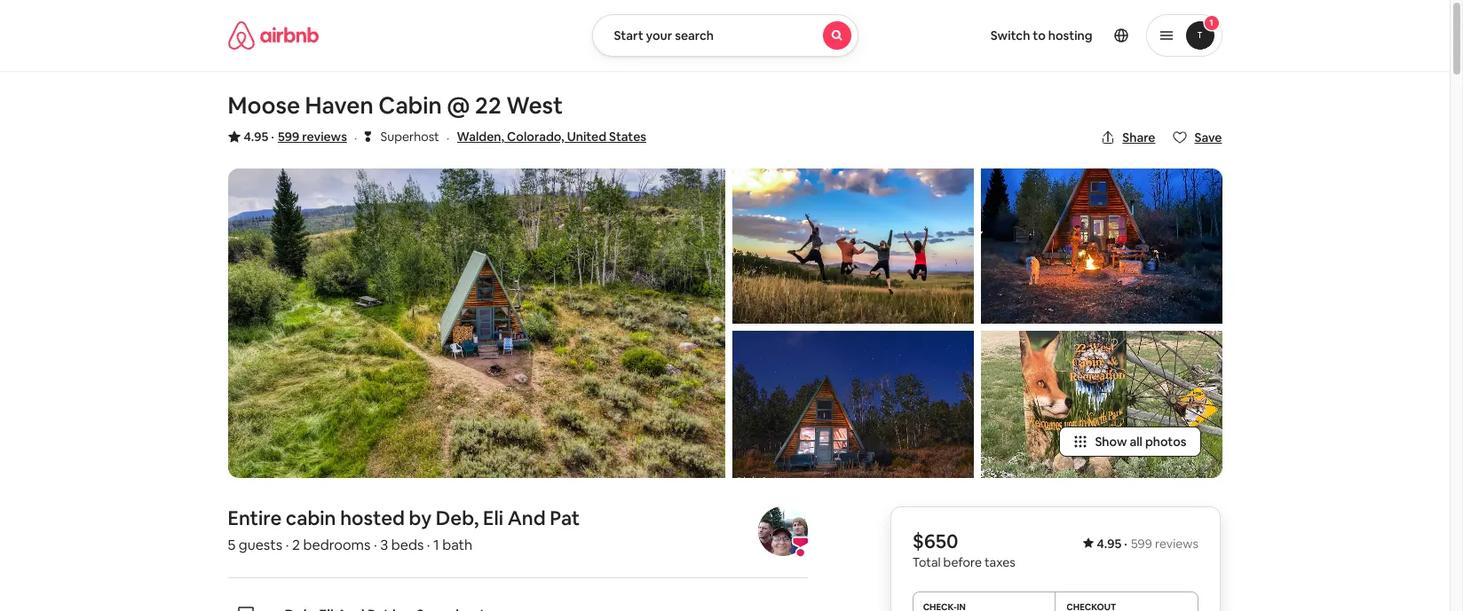 Task type: vqa. For each thing, say whether or not it's contained in the screenshot.
the right for
no



Task type: locate. For each thing, give the bounding box(es) containing it.
deb, eli and pat is a superhost. learn more about deb, eli and pat. image
[[758, 507, 808, 557], [758, 507, 808, 557]]

colorado,
[[507, 129, 564, 145]]

states
[[609, 129, 646, 145]]

to
[[1033, 28, 1046, 44]]

0 horizontal spatial 4.95 · 599 reviews
[[244, 129, 347, 145]]

search
[[675, 28, 714, 44]]

superhost
[[380, 129, 439, 145]]

0 horizontal spatial 599
[[278, 129, 300, 145]]

1
[[1209, 17, 1213, 28], [433, 537, 439, 555]]

· walden, colorado, united states
[[446, 129, 646, 147]]

walden, colorado, united states button
[[457, 126, 646, 147]]

west
[[506, 91, 563, 121]]

1 inside entire cabin hosted by deb, eli and pat 5 guests · 2 bedrooms · 3 beds · 1 bath
[[433, 537, 439, 555]]

0 horizontal spatial 4.95
[[244, 129, 268, 145]]

save
[[1194, 130, 1222, 146]]

guests
[[239, 537, 282, 555]]

all
[[1130, 434, 1142, 450]]

0 vertical spatial 1
[[1209, 17, 1213, 28]]

katie, lauren, leslie and troy, picture by troy image
[[732, 169, 973, 324]]

0 vertical spatial reviews
[[302, 129, 347, 145]]

1 vertical spatial 4.95 · 599 reviews
[[1097, 537, 1199, 553]]

0 vertical spatial 599
[[278, 129, 300, 145]]

bath
[[442, 537, 473, 555]]

0 vertical spatial 4.95
[[244, 129, 268, 145]]

0 vertical spatial 4.95 · 599 reviews
[[244, 129, 347, 145]]

4.95
[[244, 129, 268, 145], [1097, 537, 1122, 553]]

eli
[[483, 506, 503, 531]]

beds
[[391, 537, 424, 555]]

3
[[380, 537, 388, 555]]

reviews
[[302, 129, 347, 145], [1155, 537, 1199, 553]]

moose haven cabin @ 22 west
[[228, 91, 563, 121]]

1 horizontal spatial 4.95
[[1097, 537, 1122, 553]]

0 horizontal spatial 1
[[433, 537, 439, 555]]

united
[[567, 129, 606, 145]]

start your search
[[614, 28, 714, 44]]

walden,
[[457, 129, 504, 145]]

4.95 · 599 reviews
[[244, 129, 347, 145], [1097, 537, 1199, 553]]

your
[[646, 28, 672, 44]]

@
[[447, 91, 470, 121]]

haven
[[305, 91, 373, 121]]

1 horizontal spatial 1
[[1209, 17, 1213, 28]]

switch to hosting
[[991, 28, 1092, 44]]

hosting
[[1048, 28, 1092, 44]]

·
[[271, 129, 274, 145], [354, 129, 357, 147], [446, 129, 450, 147], [286, 537, 289, 555], [374, 537, 377, 555], [427, 537, 430, 555], [1125, 537, 1128, 553]]

share button
[[1094, 123, 1163, 153]]

moose haven image
[[228, 169, 725, 479]]

599
[[278, 129, 300, 145], [1131, 537, 1153, 553]]

1 horizontal spatial reviews
[[1155, 537, 1199, 553]]

1 horizontal spatial 599
[[1131, 537, 1153, 553]]

599 reviews button
[[278, 128, 347, 146]]

moose haven cabin @ 22 west image 4 image
[[981, 169, 1222, 324]]

1 horizontal spatial 4.95 · 599 reviews
[[1097, 537, 1199, 553]]

1 inside dropdown button
[[1209, 17, 1213, 28]]

moose
[[228, 91, 300, 121]]

1 vertical spatial 1
[[433, 537, 439, 555]]

start your search button
[[592, 14, 858, 57]]

bedrooms
[[303, 537, 371, 555]]



Task type: describe. For each thing, give the bounding box(es) containing it.
22
[[475, 91, 501, 121]]

cabin
[[286, 506, 336, 531]]

switch to hosting link
[[980, 17, 1103, 54]]

switch
[[991, 28, 1030, 44]]

5
[[228, 537, 236, 555]]

cabin
[[378, 91, 442, 121]]

and pat
[[508, 506, 580, 531]]

show
[[1095, 434, 1127, 450]]

1 vertical spatial reviews
[[1155, 537, 1199, 553]]

1 vertical spatial 4.95
[[1097, 537, 1122, 553]]

start
[[614, 28, 643, 44]]

by
[[409, 506, 432, 531]]

taxes
[[985, 555, 1016, 571]]

$650 total before taxes
[[913, 529, 1016, 571]]

0 horizontal spatial reviews
[[302, 129, 347, 145]]

1 button
[[1146, 14, 1222, 57]]

Start your search search field
[[592, 14, 858, 57]]

󰀃
[[364, 128, 371, 145]]

before
[[944, 555, 982, 571]]

save button
[[1166, 123, 1229, 153]]

total
[[913, 555, 941, 571]]

profile element
[[879, 0, 1222, 71]]

$650
[[913, 529, 959, 554]]

moose haven cabin @ 22 west image 5 image
[[981, 331, 1222, 479]]

hosted
[[340, 506, 405, 531]]

show all photos button
[[1059, 427, 1201, 458]]

entire
[[228, 506, 282, 531]]

photos
[[1145, 434, 1187, 450]]

share
[[1122, 130, 1155, 146]]

2
[[292, 537, 300, 555]]

deb,
[[436, 506, 479, 531]]

1 vertical spatial 599
[[1131, 537, 1153, 553]]

entire cabin hosted by deb, eli and pat 5 guests · 2 bedrooms · 3 beds · 1 bath
[[228, 506, 580, 555]]

show all photos
[[1095, 434, 1187, 450]]

moose haven cabin @ 22 west image 3 image
[[732, 331, 973, 479]]



